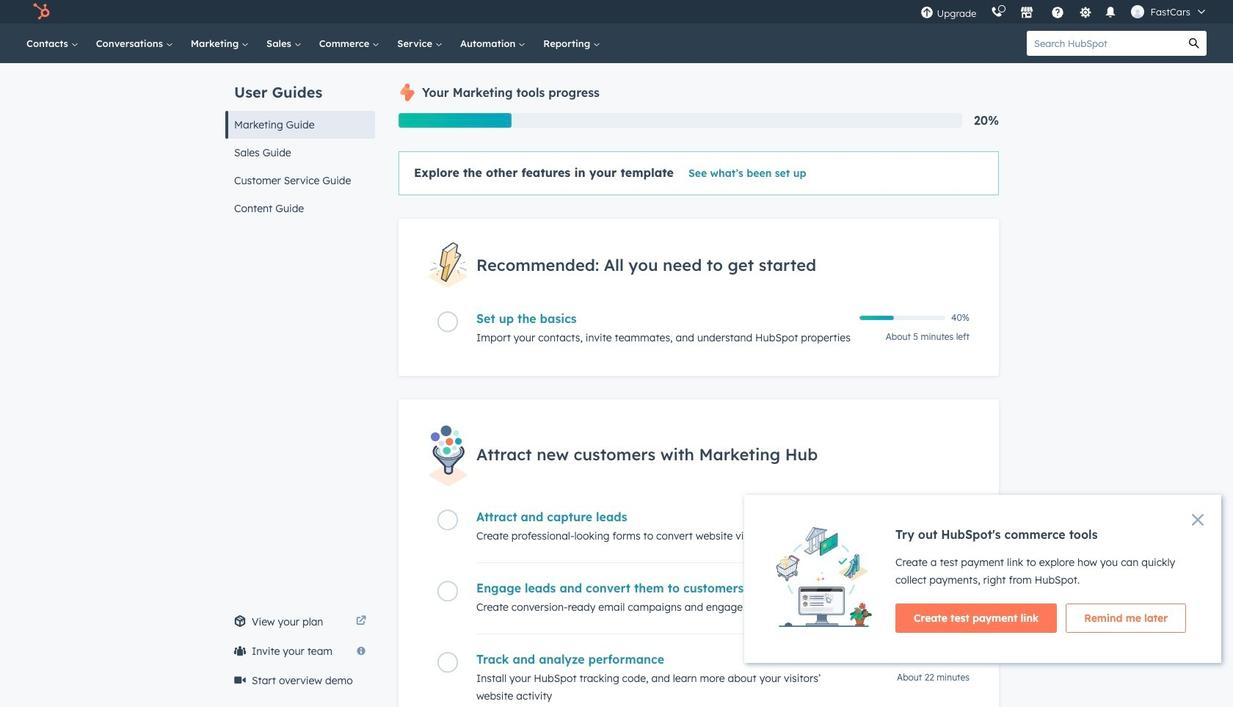 Task type: locate. For each thing, give the bounding box(es) containing it.
[object object] complete progress bar
[[860, 316, 894, 320]]

christina overa image
[[1132, 5, 1145, 18]]

menu
[[914, 0, 1216, 24]]

progress bar
[[399, 113, 512, 128]]

link opens in a new window image
[[356, 613, 366, 631], [356, 616, 366, 627]]

Search HubSpot search field
[[1028, 31, 1182, 56]]



Task type: describe. For each thing, give the bounding box(es) containing it.
2 link opens in a new window image from the top
[[356, 616, 366, 627]]

close image
[[1193, 514, 1205, 526]]

marketplaces image
[[1021, 7, 1034, 20]]

1 link opens in a new window image from the top
[[356, 613, 366, 631]]

user guides element
[[225, 63, 375, 223]]



Task type: vqa. For each thing, say whether or not it's contained in the screenshot.
connected
no



